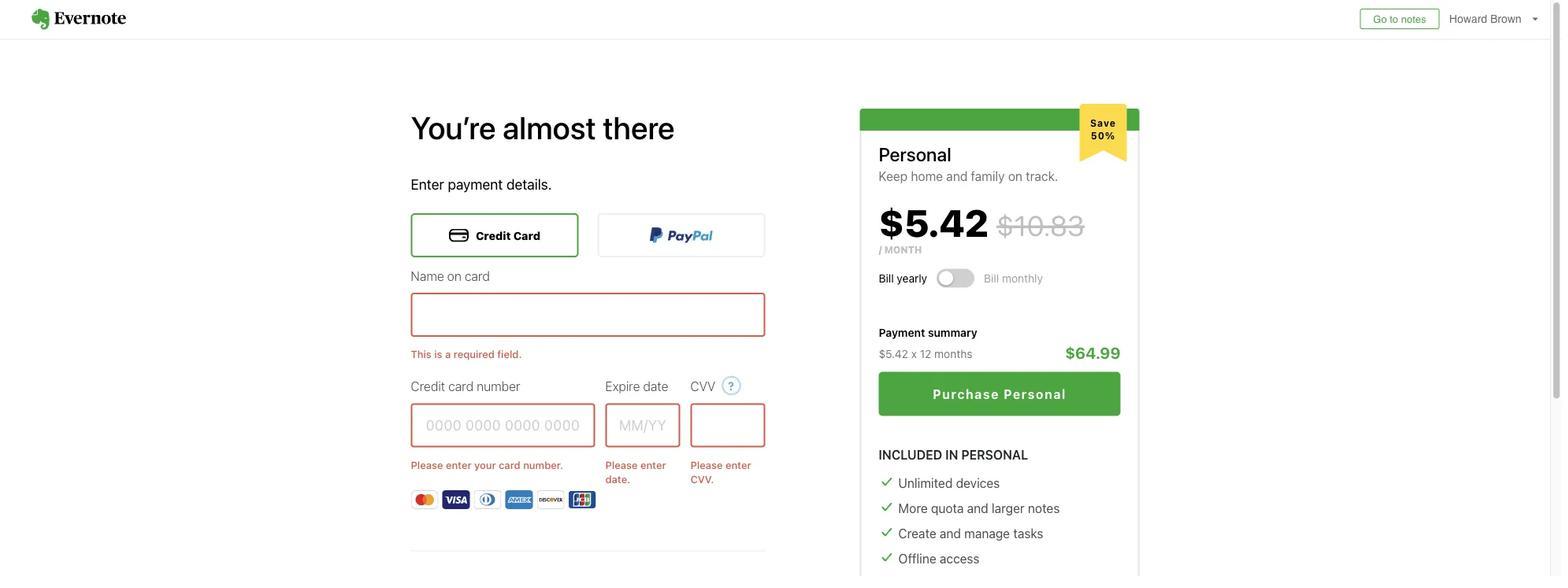 Task type: describe. For each thing, give the bounding box(es) containing it.
months
[[935, 348, 973, 361]]

bill for bill yearly
[[879, 272, 894, 285]]

keep
[[879, 169, 908, 184]]

0 horizontal spatial notes
[[1028, 501, 1060, 516]]

name on card
[[411, 269, 490, 284]]

50%
[[1091, 130, 1116, 141]]

on inside personal keep home and family on track.
[[1008, 169, 1023, 184]]

devices
[[956, 476, 1000, 491]]

more
[[899, 501, 928, 516]]

go
[[1374, 13, 1387, 25]]

please enter your card number.
[[411, 459, 563, 471]]

enter
[[411, 176, 444, 193]]

2 vertical spatial card
[[499, 459, 521, 471]]

1 horizontal spatial notes
[[1402, 13, 1427, 25]]

Credit card number text field
[[411, 404, 595, 448]]

$10.83
[[997, 209, 1085, 242]]

enter for date
[[641, 459, 666, 471]]

howard brown link
[[1446, 0, 1551, 39]]

track.
[[1026, 169, 1059, 184]]

$5.42 for $10.83
[[879, 200, 989, 245]]

payment
[[448, 176, 503, 193]]

larger
[[992, 501, 1025, 516]]

bill for bill monthly
[[984, 272, 999, 285]]

2 vertical spatial and
[[940, 526, 961, 541]]

purchase personal button
[[879, 372, 1121, 416]]

go to notes link
[[1360, 9, 1440, 29]]

1 vertical spatial and
[[967, 501, 989, 516]]

tasks
[[1014, 526, 1044, 541]]

you're almost there
[[411, 109, 675, 146]]

to
[[1390, 13, 1399, 25]]

card
[[514, 229, 541, 242]]

included
[[879, 448, 943, 463]]

please enter date.
[[606, 459, 666, 486]]

manage
[[965, 526, 1010, 541]]

japan credit bureau image
[[569, 491, 596, 510]]

you're
[[411, 109, 496, 146]]

Expire date text field
[[606, 404, 680, 448]]

unlimited
[[899, 476, 953, 491]]

2 vertical spatial personal
[[962, 448, 1028, 463]]

bill yearly
[[879, 272, 928, 285]]

visa image
[[442, 491, 470, 510]]

name
[[411, 269, 444, 284]]

expire date
[[606, 379, 669, 394]]

this
[[411, 349, 432, 361]]

american express image
[[505, 491, 533, 510]]

1 vertical spatial card
[[448, 379, 474, 394]]

evernote image
[[16, 9, 142, 30]]

quota
[[931, 501, 964, 516]]

expire
[[606, 379, 640, 394]]

almost
[[503, 109, 596, 146]]

number.
[[523, 459, 563, 471]]

personal inside personal keep home and family on track.
[[879, 143, 952, 165]]

x
[[911, 348, 917, 361]]

12
[[920, 348, 932, 361]]

enter for card
[[446, 459, 472, 471]]

personal inside button
[[1004, 387, 1067, 402]]

create
[[899, 526, 937, 541]]

save 50%
[[1091, 117, 1117, 141]]

month
[[885, 245, 922, 256]]

access
[[940, 552, 980, 567]]

question mark image
[[722, 372, 742, 400]]

summary
[[928, 327, 978, 340]]



Task type: vqa. For each thing, say whether or not it's contained in the screenshot.
Expand Tags icon
no



Task type: locate. For each thing, give the bounding box(es) containing it.
bill monthly
[[984, 272, 1043, 285]]

0 horizontal spatial please
[[411, 459, 443, 471]]

credit left the card
[[476, 229, 511, 242]]

1 $5.42 from the top
[[879, 200, 989, 245]]

$5.42 for x
[[879, 348, 909, 361]]

0 horizontal spatial credit
[[411, 379, 445, 394]]

1 bill from the left
[[879, 272, 894, 285]]

card down this is a required field.
[[448, 379, 474, 394]]

0 vertical spatial notes
[[1402, 13, 1427, 25]]

bill left yearly
[[879, 272, 894, 285]]

brown
[[1491, 13, 1522, 25]]

personal up home
[[879, 143, 952, 165]]

card
[[465, 269, 490, 284], [448, 379, 474, 394], [499, 459, 521, 471]]

details.
[[507, 176, 552, 193]]

$5.42 left x
[[879, 348, 909, 361]]

a
[[445, 349, 451, 361]]

cvv.
[[691, 474, 714, 486]]

personal
[[879, 143, 952, 165], [1004, 387, 1067, 402], [962, 448, 1028, 463]]

offline
[[899, 552, 937, 567]]

card down creditcard image
[[465, 269, 490, 284]]

number
[[477, 379, 521, 394]]

please for expire date
[[606, 459, 638, 471]]

please for credit card number
[[411, 459, 443, 471]]

1 vertical spatial credit
[[411, 379, 445, 394]]

save
[[1091, 117, 1117, 128]]

evernote link
[[16, 0, 142, 39]]

0 vertical spatial credit
[[476, 229, 511, 242]]

diner's club image
[[474, 491, 502, 510]]

on right "name"
[[447, 269, 462, 284]]

credit card
[[476, 229, 541, 242]]

0 horizontal spatial on
[[447, 269, 462, 284]]

0 vertical spatial and
[[947, 169, 968, 184]]

date.
[[606, 474, 631, 486]]

enter down cvv text field
[[726, 459, 751, 471]]

on left track.
[[1008, 169, 1023, 184]]

please up cvv.
[[691, 459, 723, 471]]

monthly
[[1002, 272, 1043, 285]]

notes right to
[[1402, 13, 1427, 25]]

enter left the your in the bottom left of the page
[[446, 459, 472, 471]]

go to notes
[[1374, 13, 1427, 25]]

home
[[911, 169, 943, 184]]

notes
[[1402, 13, 1427, 25], [1028, 501, 1060, 516]]

1 enter from the left
[[446, 459, 472, 471]]

1 vertical spatial notes
[[1028, 501, 1060, 516]]

howard
[[1450, 13, 1488, 25]]

offline access
[[899, 552, 980, 567]]

and inside personal keep home and family on track.
[[947, 169, 968, 184]]

howard brown
[[1450, 13, 1522, 25]]

and
[[947, 169, 968, 184], [967, 501, 989, 516], [940, 526, 961, 541]]

1 horizontal spatial enter
[[641, 459, 666, 471]]

$5.42
[[879, 200, 989, 245], [879, 348, 909, 361]]

0 vertical spatial card
[[465, 269, 490, 284]]

0 vertical spatial personal
[[879, 143, 952, 165]]

bill left monthly on the right top of page
[[984, 272, 999, 285]]

and right home
[[947, 169, 968, 184]]

0 vertical spatial $5.42
[[879, 200, 989, 245]]

enter down expire date text box
[[641, 459, 666, 471]]

enter inside please enter cvv.
[[726, 459, 751, 471]]

enter payment details.
[[411, 176, 552, 193]]

please inside the please enter date.
[[606, 459, 638, 471]]

1 please from the left
[[411, 459, 443, 471]]

credit down this
[[411, 379, 445, 394]]

1 vertical spatial $5.42
[[879, 348, 909, 361]]

yearly
[[897, 272, 928, 285]]

credit for credit card
[[476, 229, 511, 242]]

discover image
[[537, 491, 565, 510]]

please inside please enter cvv.
[[691, 459, 723, 471]]

master card image
[[411, 491, 439, 510]]

please up master card image
[[411, 459, 443, 471]]

date
[[643, 379, 669, 394]]

there
[[603, 109, 675, 146]]

$64.99
[[1066, 344, 1121, 362]]

$5.42 $10.83 / month
[[879, 200, 1085, 256]]

0 vertical spatial on
[[1008, 169, 1023, 184]]

2 horizontal spatial please
[[691, 459, 723, 471]]

notes up the "tasks"
[[1028, 501, 1060, 516]]

3 please from the left
[[691, 459, 723, 471]]

$5.42 x 12 months
[[879, 348, 973, 361]]

2 please from the left
[[606, 459, 638, 471]]

field.
[[497, 349, 522, 361]]

family
[[971, 169, 1005, 184]]

$5.42 down home
[[879, 200, 989, 245]]

please enter cvv.
[[691, 459, 751, 486]]

2 bill from the left
[[984, 272, 999, 285]]

enter inside the please enter date.
[[641, 459, 666, 471]]

personal up "devices"
[[962, 448, 1028, 463]]

personal keep home and family on track.
[[879, 143, 1059, 184]]

0 horizontal spatial enter
[[446, 459, 472, 471]]

unlimited devices
[[899, 476, 1000, 491]]

0 horizontal spatial bill
[[879, 272, 894, 285]]

2 enter from the left
[[641, 459, 666, 471]]

and down quota at right
[[940, 526, 961, 541]]

bill
[[879, 272, 894, 285], [984, 272, 999, 285]]

1 vertical spatial on
[[447, 269, 462, 284]]

2 horizontal spatial enter
[[726, 459, 751, 471]]

create and manage tasks
[[899, 526, 1044, 541]]

your
[[474, 459, 496, 471]]

more quota and larger notes
[[899, 501, 1060, 516]]

Name on card text field
[[411, 293, 766, 337]]

cvv
[[691, 379, 716, 394]]

please
[[411, 459, 443, 471], [606, 459, 638, 471], [691, 459, 723, 471]]

credit for credit card number
[[411, 379, 445, 394]]

this is a required field.
[[411, 349, 522, 361]]

1 horizontal spatial please
[[606, 459, 638, 471]]

2 $5.42 from the top
[[879, 348, 909, 361]]

/
[[879, 245, 882, 256]]

is
[[434, 349, 442, 361]]

required
[[454, 349, 495, 361]]

on
[[1008, 169, 1023, 184], [447, 269, 462, 284]]

please up date.
[[606, 459, 638, 471]]

included in personal
[[879, 448, 1028, 463]]

and down "devices"
[[967, 501, 989, 516]]

payment summary
[[879, 327, 978, 340]]

enter
[[446, 459, 472, 471], [641, 459, 666, 471], [726, 459, 751, 471]]

1 vertical spatial personal
[[1004, 387, 1067, 402]]

$5.42 inside $5.42 $10.83 / month
[[879, 200, 989, 245]]

1 horizontal spatial bill
[[984, 272, 999, 285]]

personal right purchase
[[1004, 387, 1067, 402]]

card right the your in the bottom left of the page
[[499, 459, 521, 471]]

credit
[[476, 229, 511, 242], [411, 379, 445, 394]]

purchase
[[933, 387, 1000, 402]]

payment
[[879, 327, 925, 340]]

CVV text field
[[691, 404, 766, 448]]

purchase personal
[[933, 387, 1067, 402]]

credit card number
[[411, 379, 521, 394]]

3 enter from the left
[[726, 459, 751, 471]]

1 horizontal spatial on
[[1008, 169, 1023, 184]]

creditcard image
[[449, 229, 469, 242]]

1 horizontal spatial credit
[[476, 229, 511, 242]]

paypal image
[[650, 228, 713, 243]]

in
[[946, 448, 959, 463]]



